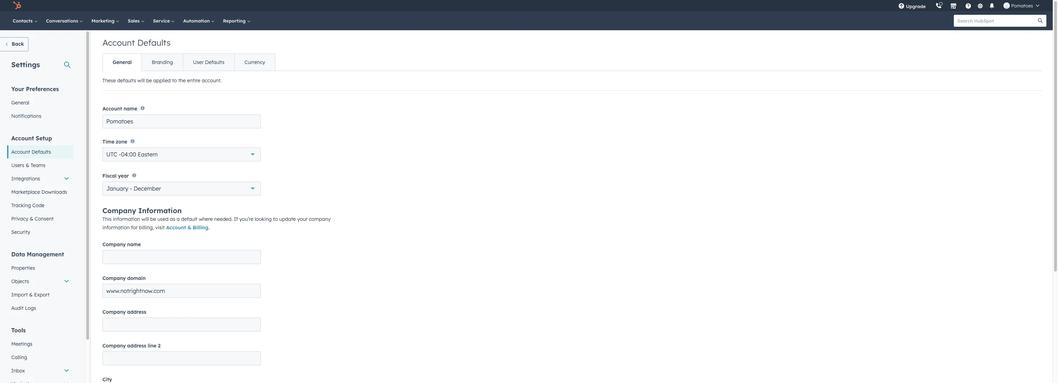 Task type: locate. For each thing, give the bounding box(es) containing it.
time
[[102, 139, 114, 145]]

used
[[157, 216, 169, 223]]

& down default
[[188, 225, 191, 231]]

data management element
[[7, 251, 74, 315]]

calling icon button
[[933, 1, 945, 10]]

- right january
[[130, 185, 132, 192]]

0 vertical spatial to
[[172, 77, 177, 84]]

defaults inside navigation
[[205, 59, 225, 65]]

account up users
[[11, 149, 30, 155]]

3 company from the top
[[102, 275, 126, 282]]

tyler black image
[[1004, 2, 1010, 9]]

1 vertical spatial address
[[127, 343, 146, 349]]

to
[[172, 77, 177, 84], [273, 216, 278, 223]]

company for company address
[[102, 309, 126, 315]]

integrations
[[11, 176, 40, 182]]

address down domain at bottom left
[[127, 309, 146, 315]]

Company name text field
[[102, 250, 261, 264]]

notifications link
[[7, 109, 74, 123]]

visit
[[155, 225, 165, 231]]

address
[[127, 309, 146, 315], [127, 343, 146, 349]]

defaults up users & teams link
[[32, 149, 51, 155]]

defaults for user defaults link
[[205, 59, 225, 65]]

these defaults will be applied to the entire account.
[[102, 77, 222, 84]]

you're
[[239, 216, 253, 223]]

hubspot image
[[13, 1, 21, 10]]

- right utc
[[119, 151, 121, 158]]

company address
[[102, 309, 146, 315]]

4 company from the top
[[102, 309, 126, 315]]

0 vertical spatial general
[[113, 59, 132, 65]]

data
[[11, 251, 25, 258]]

tools
[[11, 327, 26, 334]]

1 company from the top
[[102, 206, 136, 215]]

-
[[119, 151, 121, 158], [130, 185, 132, 192]]

information
[[113, 216, 140, 223], [102, 225, 130, 231]]

account down a on the bottom left
[[166, 225, 186, 231]]

branding
[[152, 59, 173, 65]]

account left setup
[[11, 135, 34, 142]]

city
[[102, 377, 112, 383]]

your
[[11, 86, 24, 93]]

2 horizontal spatial defaults
[[205, 59, 225, 65]]

currency link
[[234, 54, 275, 71]]

export
[[34, 292, 50, 298]]

for
[[131, 225, 138, 231]]

users & teams link
[[7, 159, 74, 172]]

general up defaults
[[113, 59, 132, 65]]

& right users
[[26, 162, 29, 169]]

management
[[27, 251, 64, 258]]

0 vertical spatial be
[[146, 77, 152, 84]]

needed.
[[214, 216, 233, 223]]

address for company address line 2
[[127, 343, 146, 349]]

domain
[[127, 275, 146, 282]]

downloads
[[41, 189, 67, 195]]

year
[[118, 173, 129, 179]]

0 horizontal spatial general link
[[7, 96, 74, 109]]

be left used
[[150, 216, 156, 223]]

be for used
[[150, 216, 156, 223]]

will for defaults
[[137, 77, 145, 84]]

name
[[124, 106, 137, 112], [127, 242, 141, 248]]

company
[[102, 206, 136, 215], [102, 242, 126, 248], [102, 275, 126, 282], [102, 309, 126, 315], [102, 343, 126, 349]]

general inside navigation
[[113, 59, 132, 65]]

be
[[146, 77, 152, 84], [150, 216, 156, 223]]

& for consent
[[30, 216, 33, 222]]

settings
[[11, 60, 40, 69]]

0 horizontal spatial -
[[119, 151, 121, 158]]

1 address from the top
[[127, 309, 146, 315]]

pomatoes button
[[1000, 0, 1044, 11]]

search button
[[1035, 15, 1047, 27]]

company for company information
[[102, 206, 136, 215]]

sales
[[128, 18, 141, 24]]

1 horizontal spatial general link
[[103, 54, 142, 71]]

2 address from the top
[[127, 343, 146, 349]]

defaults right the "user"
[[205, 59, 225, 65]]

default
[[181, 216, 198, 223]]

to left the
[[172, 77, 177, 84]]

1 vertical spatial be
[[150, 216, 156, 223]]

the
[[178, 77, 186, 84]]

5 company from the top
[[102, 343, 126, 349]]

security link
[[7, 226, 74, 239]]

automation
[[183, 18, 211, 24]]

& inside data management "element"
[[29, 292, 33, 298]]

help button
[[963, 0, 975, 11]]

user
[[193, 59, 204, 65]]

- for 04:00
[[119, 151, 121, 158]]

data management
[[11, 251, 64, 258]]

1 vertical spatial defaults
[[205, 59, 225, 65]]

contacts
[[13, 18, 34, 24]]

1 vertical spatial will
[[142, 216, 149, 223]]

general
[[113, 59, 132, 65], [11, 100, 29, 106]]

defaults
[[117, 77, 136, 84]]

address left line
[[127, 343, 146, 349]]

general down your
[[11, 100, 29, 106]]

& right privacy
[[30, 216, 33, 222]]

1 horizontal spatial account defaults
[[102, 37, 171, 48]]

december
[[134, 185, 161, 192]]

1 vertical spatial general
[[11, 100, 29, 106]]

conversations link
[[42, 11, 87, 30]]

menu
[[894, 0, 1045, 11]]

1 horizontal spatial general
[[113, 59, 132, 65]]

2 company from the top
[[102, 242, 126, 248]]

tracking code
[[11, 202, 44, 209]]

defaults inside account setup element
[[32, 149, 51, 155]]

1 vertical spatial general link
[[7, 96, 74, 109]]

will inside this information will be used as a default where needed. if you're looking to update your company information for billing, visit
[[142, 216, 149, 223]]

general link
[[103, 54, 142, 71], [7, 96, 74, 109]]

be left applied
[[146, 77, 152, 84]]

applied
[[153, 77, 171, 84]]

pomatoes
[[1012, 3, 1033, 8]]

general inside your preferences element
[[11, 100, 29, 106]]

conversations
[[46, 18, 80, 24]]

information down the this
[[102, 225, 130, 231]]

1 vertical spatial account defaults
[[11, 149, 51, 155]]

& left export
[[29, 292, 33, 298]]

0 vertical spatial will
[[137, 77, 145, 84]]

0 horizontal spatial to
[[172, 77, 177, 84]]

1 vertical spatial -
[[130, 185, 132, 192]]

account defaults down sales link
[[102, 37, 171, 48]]

name down defaults
[[124, 106, 137, 112]]

Search HubSpot search field
[[954, 15, 1040, 27]]

tracking code link
[[7, 199, 74, 212]]

account defaults link
[[7, 145, 74, 159]]

service
[[153, 18, 171, 24]]

1 vertical spatial to
[[273, 216, 278, 223]]

0 vertical spatial -
[[119, 151, 121, 158]]

0 horizontal spatial general
[[11, 100, 29, 106]]

Company domain text field
[[102, 284, 261, 298]]

1 vertical spatial name
[[127, 242, 141, 248]]

name down for
[[127, 242, 141, 248]]

navigation containing general
[[102, 54, 275, 71]]

objects
[[11, 278, 29, 285]]

2 vertical spatial defaults
[[32, 149, 51, 155]]

notifications image
[[989, 3, 995, 10]]

account defaults
[[102, 37, 171, 48], [11, 149, 51, 155]]

be for applied
[[146, 77, 152, 84]]

0 vertical spatial defaults
[[137, 37, 171, 48]]

be inside this information will be used as a default where needed. if you're looking to update your company information for billing, visit
[[150, 216, 156, 223]]

name for account name
[[124, 106, 137, 112]]

account down these
[[102, 106, 122, 112]]

calling icon image
[[936, 3, 942, 9]]

account
[[102, 37, 135, 48], [102, 106, 122, 112], [11, 135, 34, 142], [11, 149, 30, 155], [166, 225, 186, 231]]

1 horizontal spatial -
[[130, 185, 132, 192]]

0 vertical spatial name
[[124, 106, 137, 112]]

menu containing pomatoes
[[894, 0, 1045, 11]]

january - december button
[[102, 182, 261, 196]]

menu item
[[931, 0, 932, 11]]

company address line 2
[[102, 343, 161, 349]]

search image
[[1038, 18, 1043, 23]]

a
[[177, 216, 180, 223]]

will up the billing,
[[142, 216, 149, 223]]

defaults up branding link
[[137, 37, 171, 48]]

help image
[[965, 3, 972, 10]]

0 horizontal spatial defaults
[[32, 149, 51, 155]]

as
[[170, 216, 175, 223]]

settings link
[[976, 2, 985, 9]]

account setup element
[[7, 134, 74, 239]]

0 horizontal spatial account defaults
[[11, 149, 51, 155]]

information up for
[[113, 216, 140, 223]]

company for company name
[[102, 242, 126, 248]]

notifications
[[11, 113, 41, 119]]

marketing
[[91, 18, 116, 24]]

navigation
[[102, 54, 275, 71]]

general link up defaults
[[103, 54, 142, 71]]

to left update
[[273, 216, 278, 223]]

currency
[[245, 59, 265, 65]]

0 vertical spatial address
[[127, 309, 146, 315]]

1 vertical spatial information
[[102, 225, 130, 231]]

will right defaults
[[137, 77, 145, 84]]

account defaults up users & teams
[[11, 149, 51, 155]]

meetings
[[11, 341, 32, 348]]

2
[[158, 343, 161, 349]]

1 horizontal spatial to
[[273, 216, 278, 223]]

general link down preferences
[[7, 96, 74, 109]]

0 vertical spatial general link
[[103, 54, 142, 71]]

will
[[137, 77, 145, 84], [142, 216, 149, 223]]



Task type: vqa. For each thing, say whether or not it's contained in the screenshot.
the Notifications dropdown button
yes



Task type: describe. For each thing, give the bounding box(es) containing it.
Account name text field
[[102, 115, 261, 129]]

account & billing .
[[166, 225, 210, 231]]

04:00
[[121, 151, 136, 158]]

fiscal year
[[102, 173, 129, 179]]

preferences
[[26, 86, 59, 93]]

update
[[279, 216, 296, 223]]

eastern
[[138, 151, 158, 158]]

0 vertical spatial account defaults
[[102, 37, 171, 48]]

will for information
[[142, 216, 149, 223]]

utc
[[106, 151, 117, 158]]

service link
[[149, 11, 179, 30]]

import
[[11, 292, 28, 298]]

privacy
[[11, 216, 28, 222]]

to inside this information will be used as a default where needed. if you're looking to update your company information for billing, visit
[[273, 216, 278, 223]]

tools element
[[7, 327, 74, 383]]

where
[[199, 216, 213, 223]]

user defaults
[[193, 59, 225, 65]]

reporting
[[223, 18, 247, 24]]

information
[[138, 206, 182, 215]]

0 vertical spatial information
[[113, 216, 140, 223]]

consent
[[35, 216, 54, 222]]

properties
[[11, 265, 35, 271]]

account name
[[102, 106, 137, 112]]

privacy & consent link
[[7, 212, 74, 226]]

users
[[11, 162, 24, 169]]

calling link
[[7, 351, 74, 364]]

hubspot link
[[8, 1, 26, 10]]

notifications button
[[986, 0, 998, 11]]

audit logs link
[[7, 302, 74, 315]]

account & billing link
[[166, 225, 208, 231]]

account.
[[202, 77, 222, 84]]

company domain
[[102, 275, 146, 282]]

general link for account
[[103, 54, 142, 71]]

1 horizontal spatial defaults
[[137, 37, 171, 48]]

inbox
[[11, 368, 25, 374]]

fiscal
[[102, 173, 116, 179]]

utc -04:00 eastern
[[106, 151, 158, 158]]

general for your
[[11, 100, 29, 106]]

company for company domain
[[102, 275, 126, 282]]

marketplaces button
[[946, 0, 961, 11]]

company name
[[102, 242, 141, 248]]

& for export
[[29, 292, 33, 298]]

january
[[106, 185, 128, 192]]

automation link
[[179, 11, 219, 30]]

.
[[208, 225, 210, 231]]

name for company name
[[127, 242, 141, 248]]

zone
[[116, 139, 127, 145]]

entire
[[187, 77, 200, 84]]

general for account
[[113, 59, 132, 65]]

settings image
[[977, 3, 984, 9]]

line
[[148, 343, 156, 349]]

security
[[11, 229, 30, 236]]

back link
[[0, 37, 28, 51]]

address for company address
[[127, 309, 146, 315]]

account defaults inside account setup element
[[11, 149, 51, 155]]

audit
[[11, 305, 24, 312]]

audit logs
[[11, 305, 36, 312]]

company
[[309, 216, 331, 223]]

upgrade image
[[898, 3, 905, 10]]

import & export
[[11, 292, 50, 298]]

Company address line 2 text field
[[102, 352, 261, 366]]

reporting link
[[219, 11, 255, 30]]

account down marketing link
[[102, 37, 135, 48]]

your preferences element
[[7, 85, 74, 123]]

teams
[[31, 162, 45, 169]]

contacts link
[[8, 11, 42, 30]]

january - december
[[106, 185, 161, 192]]

tracking
[[11, 202, 31, 209]]

& for teams
[[26, 162, 29, 169]]

utc -04:00 eastern button
[[102, 147, 261, 161]]

- for december
[[130, 185, 132, 192]]

your preferences
[[11, 86, 59, 93]]

inbox button
[[7, 364, 74, 378]]

privacy & consent
[[11, 216, 54, 222]]

import & export link
[[7, 288, 74, 302]]

defaults for account defaults link
[[32, 149, 51, 155]]

user defaults link
[[183, 54, 234, 71]]

marketplaces image
[[951, 3, 957, 10]]

sales link
[[124, 11, 149, 30]]

your
[[297, 216, 308, 223]]

billing,
[[139, 225, 154, 231]]

branding link
[[142, 54, 183, 71]]

properties link
[[7, 262, 74, 275]]

users & teams
[[11, 162, 45, 169]]

billing
[[193, 225, 208, 231]]

company information
[[102, 206, 182, 215]]

upgrade
[[906, 4, 926, 9]]

if
[[234, 216, 238, 223]]

general link for your
[[7, 96, 74, 109]]

this
[[102, 216, 112, 223]]

marketing link
[[87, 11, 124, 30]]

account inside account defaults link
[[11, 149, 30, 155]]

& for billing
[[188, 225, 191, 231]]

logs
[[25, 305, 36, 312]]

company for company address line 2
[[102, 343, 126, 349]]

Company address text field
[[102, 318, 261, 332]]



